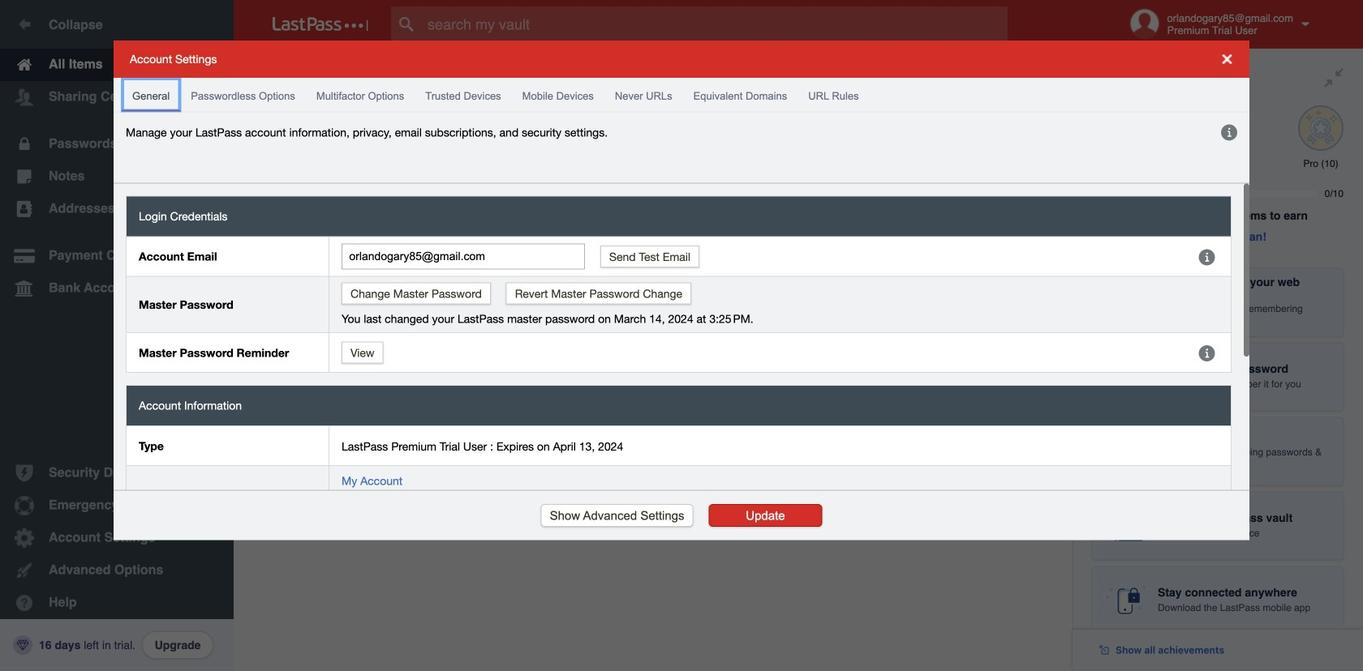 Task type: locate. For each thing, give the bounding box(es) containing it.
search my vault text field
[[391, 6, 1040, 42]]

main content main content
[[234, 49, 1073, 53]]



Task type: describe. For each thing, give the bounding box(es) containing it.
Search search field
[[391, 6, 1040, 42]]

lastpass image
[[273, 17, 368, 32]]

main navigation navigation
[[0, 0, 234, 672]]



Task type: vqa. For each thing, say whether or not it's contained in the screenshot.
New item Navigation on the bottom of the page
no



